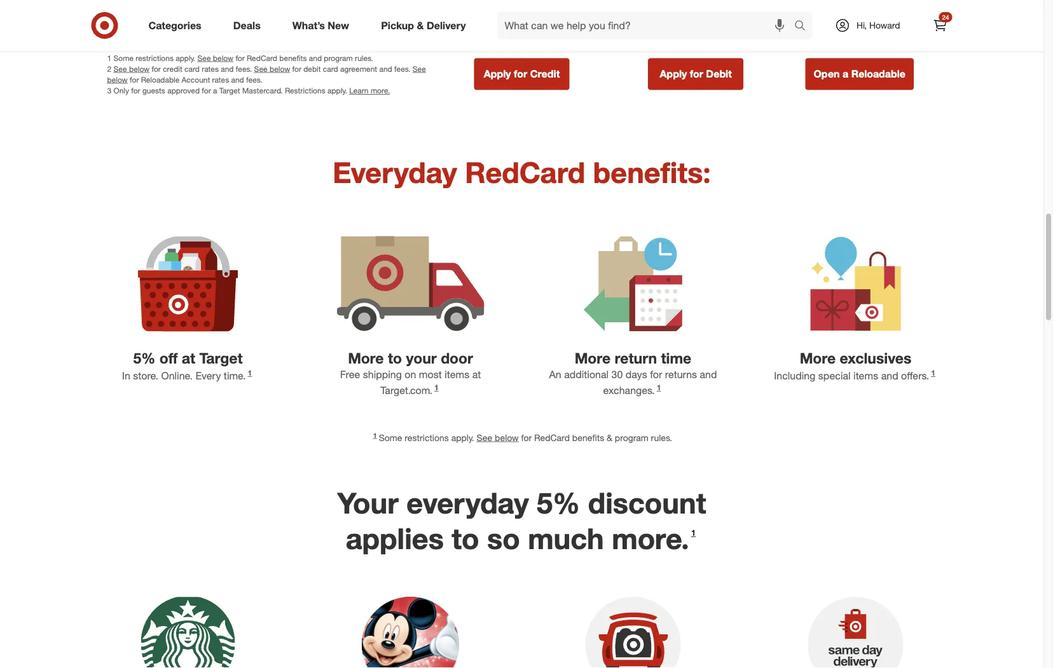 Task type: locate. For each thing, give the bounding box(es) containing it.
items inside free shipping on most items at target.com.
[[445, 369, 470, 381]]

24
[[943, 13, 950, 21]]

rules. inside '1 some restrictions apply. see below for redcard benefits and program rules. 2 see below for credit card rates and fees. see below for debit card agreement and fees.'
[[355, 53, 373, 63]]

1 horizontal spatial items
[[854, 370, 879, 382]]

off
[[160, 350, 178, 367]]

rules. for &
[[651, 433, 673, 444]]

1 horizontal spatial rules.
[[651, 433, 673, 444]]

an
[[550, 369, 562, 381]]

pickup & delivery link
[[370, 11, 482, 39]]

1 link for more to your door
[[433, 383, 441, 397]]

more return time
[[575, 350, 692, 367]]

30
[[612, 369, 623, 381]]

more. down discount
[[612, 522, 690, 557]]

1 down discount
[[692, 528, 696, 539]]

0 horizontal spatial items
[[445, 369, 470, 381]]

target left mastercard.
[[219, 86, 240, 95]]

1 horizontal spatial more
[[575, 350, 611, 367]]

restrictions inside 1 some restrictions apply. see below for redcard benefits & program rules.
[[405, 433, 449, 444]]

1 vertical spatial apply.
[[328, 86, 347, 95]]

rules. down exchanges.
[[651, 433, 673, 444]]

card right the debit
[[323, 64, 338, 74]]

2 horizontal spatial more
[[800, 350, 836, 367]]

1 vertical spatial some
[[379, 433, 402, 444]]

5% inside your everyday 5% discount applies to so much more. 1
[[537, 486, 581, 521]]

apply left credit
[[484, 68, 511, 80]]

at
[[182, 350, 195, 367], [473, 369, 481, 381]]

reloadable up guests
[[141, 75, 180, 84]]

1 vertical spatial target
[[199, 350, 243, 367]]

rates right account
[[212, 75, 229, 84]]

for
[[236, 53, 245, 63], [152, 64, 161, 74], [292, 64, 302, 74], [514, 68, 528, 80], [690, 68, 704, 80], [130, 75, 139, 84], [131, 86, 140, 95], [202, 86, 211, 95], [651, 369, 663, 381], [522, 433, 532, 444]]

1 right time. at the left bottom of the page
[[248, 369, 252, 378]]

rules.
[[355, 53, 373, 63], [651, 433, 673, 444]]

2 horizontal spatial apply.
[[452, 433, 475, 444]]

0 horizontal spatial a
[[213, 86, 217, 95]]

0 horizontal spatial rules.
[[355, 53, 373, 63]]

more up special
[[800, 350, 836, 367]]

search
[[789, 20, 820, 33]]

below inside see below
[[107, 75, 128, 84]]

0 vertical spatial program
[[324, 53, 353, 63]]

program up agreement
[[324, 53, 353, 63]]

0 vertical spatial rates
[[202, 64, 219, 74]]

more. inside your everyday 5% discount applies to so much more. 1
[[612, 522, 690, 557]]

target inside the 5% off at target in store. online. every time. 1
[[199, 350, 243, 367]]

mastercard.
[[242, 86, 283, 95]]

rates up account
[[202, 64, 219, 74]]

some up only
[[114, 53, 134, 63]]

see below
[[107, 64, 426, 84]]

2 vertical spatial apply.
[[452, 433, 475, 444]]

items
[[445, 369, 470, 381], [854, 370, 879, 382]]

a
[[843, 68, 849, 80], [213, 86, 217, 95]]

items inside more exclusives including special items and offers. 1
[[854, 370, 879, 382]]

below inside 1 some restrictions apply. see below for redcard benefits & program rules.
[[495, 433, 519, 444]]

at inside free shipping on most items at target.com.
[[473, 369, 481, 381]]

2 vertical spatial redcard
[[535, 433, 570, 444]]

1 horizontal spatial some
[[379, 433, 402, 444]]

0 vertical spatial a
[[843, 68, 849, 80]]

apply. inside '1 some restrictions apply. see below for redcard benefits and program rules. 2 see below for credit card rates and fees. see below for debit card agreement and fees.'
[[176, 53, 195, 63]]

0 horizontal spatial &
[[417, 19, 424, 32]]

exclusives
[[840, 350, 912, 367]]

more for more return time
[[575, 350, 611, 367]]

apply
[[484, 68, 511, 80], [660, 68, 688, 80]]

free
[[340, 369, 360, 381]]

reloadable down hi, howard
[[852, 68, 906, 80]]

return
[[615, 350, 657, 367]]

0 vertical spatial 5%
[[133, 350, 155, 367]]

gift icon image
[[811, 236, 902, 332]]

2 apply from the left
[[660, 68, 688, 80]]

apply for apply for credit
[[484, 68, 511, 80]]

&
[[417, 19, 424, 32], [607, 433, 613, 444]]

1 horizontal spatial at
[[473, 369, 481, 381]]

1 vertical spatial restrictions
[[405, 433, 449, 444]]

benefits inside '1 some restrictions apply. see below for redcard benefits and program rules. 2 see below for credit card rates and fees. see below for debit card agreement and fees.'
[[280, 53, 307, 63]]

1 inside the 5% off at target in store. online. every time. 1
[[248, 369, 252, 378]]

1 some restrictions apply. see below for redcard benefits and program rules. 2 see below for credit card rates and fees. see below for debit card agreement and fees.
[[107, 53, 411, 74]]

program down exchanges.
[[615, 433, 649, 444]]

1 link
[[246, 369, 254, 382], [930, 369, 938, 382], [433, 383, 441, 397], [655, 383, 663, 397], [690, 528, 698, 543]]

more inside more exclusives including special items and offers. 1
[[800, 350, 836, 367]]

1 vertical spatial at
[[473, 369, 481, 381]]

1 right "offers."
[[932, 369, 936, 378]]

0 vertical spatial benefits
[[280, 53, 307, 63]]

0 horizontal spatial more
[[348, 350, 384, 367]]

1 horizontal spatial more.
[[612, 522, 690, 557]]

1 up the "2"
[[107, 53, 111, 63]]

some for and
[[114, 53, 134, 63]]

agreement
[[341, 64, 377, 74]]

rules. for and
[[355, 53, 373, 63]]

1 horizontal spatial reloadable
[[852, 68, 906, 80]]

card up for reloadable account rates and fees.
[[185, 64, 200, 74]]

program inside '1 some restrictions apply. see below for redcard benefits and program rules. 2 see below for credit card rates and fees. see below for debit card agreement and fees.'
[[324, 53, 353, 63]]

0 vertical spatial redcard
[[247, 53, 277, 63]]

0 vertical spatial to
[[388, 350, 402, 367]]

apply. for &
[[452, 433, 475, 444]]

a down for reloadable account rates and fees.
[[213, 86, 217, 95]]

1 vertical spatial benefits
[[573, 433, 605, 444]]

additional
[[565, 369, 609, 381]]

benefits down exchanges.
[[573, 433, 605, 444]]

apply for credit link
[[474, 58, 570, 90]]

1 horizontal spatial card
[[323, 64, 338, 74]]

restrictions down target.com. on the bottom
[[405, 433, 449, 444]]

0 horizontal spatial apply
[[484, 68, 511, 80]]

& right pickup
[[417, 19, 424, 32]]

3 more from the left
[[800, 350, 836, 367]]

benefits up the debit
[[280, 53, 307, 63]]

apply inside 'link'
[[660, 68, 688, 80]]

to down everyday
[[452, 522, 480, 557]]

1 apply from the left
[[484, 68, 511, 80]]

1 horizontal spatial to
[[452, 522, 480, 557]]

time
[[662, 350, 692, 367]]

1 card from the left
[[185, 64, 200, 74]]

redcard inside 1 some restrictions apply. see below for redcard benefits & program rules.
[[535, 433, 570, 444]]

0 vertical spatial restrictions
[[136, 53, 174, 63]]

some inside '1 some restrictions apply. see below for redcard benefits and program rules. 2 see below for credit card rates and fees. see below for debit card agreement and fees.'
[[114, 53, 134, 63]]

see
[[198, 53, 211, 63], [114, 64, 127, 74], [254, 64, 268, 74], [413, 64, 426, 74], [477, 433, 493, 444]]

reloadable inside "link"
[[852, 68, 906, 80]]

more.
[[371, 86, 390, 95], [612, 522, 690, 557]]

truck icon image
[[337, 236, 485, 332]]

& down exchanges.
[[607, 433, 613, 444]]

1 horizontal spatial &
[[607, 433, 613, 444]]

store.
[[133, 370, 158, 382]]

0 horizontal spatial reloadable
[[141, 75, 180, 84]]

1 horizontal spatial restrictions
[[405, 433, 449, 444]]

some inside 1 some restrictions apply. see below for redcard benefits & program rules.
[[379, 433, 402, 444]]

to up shipping in the left of the page
[[388, 350, 402, 367]]

apply.
[[176, 53, 195, 63], [328, 86, 347, 95], [452, 433, 475, 444]]

2 more from the left
[[575, 350, 611, 367]]

most
[[419, 369, 442, 381]]

3
[[107, 86, 111, 95]]

days
[[626, 369, 648, 381]]

card
[[185, 64, 200, 74], [323, 64, 338, 74]]

0 vertical spatial some
[[114, 53, 134, 63]]

shipping
[[363, 369, 402, 381]]

0 horizontal spatial program
[[324, 53, 353, 63]]

0 horizontal spatial apply.
[[176, 53, 195, 63]]

1 vertical spatial &
[[607, 433, 613, 444]]

0 horizontal spatial to
[[388, 350, 402, 367]]

restrictions for and
[[136, 53, 174, 63]]

reloadable
[[852, 68, 906, 80], [141, 75, 180, 84]]

restrictions up credit
[[136, 53, 174, 63]]

target
[[219, 86, 240, 95], [199, 350, 243, 367]]

some for &
[[379, 433, 402, 444]]

program
[[324, 53, 353, 63], [615, 433, 649, 444]]

1 vertical spatial more.
[[612, 522, 690, 557]]

and inside an additional 30 days for returns and exchanges.
[[700, 369, 718, 381]]

delivery
[[427, 19, 466, 32]]

returns
[[666, 369, 698, 381]]

new
[[328, 19, 349, 32]]

to
[[388, 350, 402, 367], [452, 522, 480, 557]]

5% up the "much"
[[537, 486, 581, 521]]

everyday
[[333, 155, 457, 190]]

5%
[[133, 350, 155, 367], [537, 486, 581, 521]]

0 horizontal spatial benefits
[[280, 53, 307, 63]]

apply. inside 1 some restrictions apply. see below for redcard benefits & program rules.
[[452, 433, 475, 444]]

0 vertical spatial more.
[[371, 86, 390, 95]]

some
[[114, 53, 134, 63], [379, 433, 402, 444]]

0 vertical spatial apply.
[[176, 53, 195, 63]]

open a reloadable link
[[806, 58, 915, 90]]

0 horizontal spatial restrictions
[[136, 53, 174, 63]]

target up every
[[199, 350, 243, 367]]

1 vertical spatial program
[[615, 433, 649, 444]]

items for exclusives
[[854, 370, 879, 382]]

5% up store.
[[133, 350, 155, 367]]

restrictions
[[136, 53, 174, 63], [405, 433, 449, 444]]

see inside see below
[[413, 64, 426, 74]]

1 vertical spatial a
[[213, 86, 217, 95]]

1 more from the left
[[348, 350, 384, 367]]

0 vertical spatial at
[[182, 350, 195, 367]]

1 vertical spatial rules.
[[651, 433, 673, 444]]

fees.
[[236, 64, 252, 74], [395, 64, 411, 74], [246, 75, 263, 84]]

benefits for and
[[280, 53, 307, 63]]

more up free
[[348, 350, 384, 367]]

deals
[[233, 19, 261, 32]]

restrictions inside '1 some restrictions apply. see below for redcard benefits and program rules. 2 see below for credit card rates and fees. see below for debit card agreement and fees.'
[[136, 53, 174, 63]]

1 horizontal spatial 5%
[[537, 486, 581, 521]]

apply for debit link
[[649, 58, 744, 90]]

applies
[[346, 522, 444, 557]]

benefits
[[280, 53, 307, 63], [573, 433, 605, 444]]

benefits for &
[[573, 433, 605, 444]]

0 vertical spatial rules.
[[355, 53, 373, 63]]

0 horizontal spatial some
[[114, 53, 134, 63]]

1 horizontal spatial program
[[615, 433, 649, 444]]

1 horizontal spatial a
[[843, 68, 849, 80]]

what's new
[[293, 19, 349, 32]]

0 horizontal spatial card
[[185, 64, 200, 74]]

0 horizontal spatial 5%
[[133, 350, 155, 367]]

below
[[213, 53, 234, 63], [129, 64, 150, 74], [270, 64, 290, 74], [107, 75, 128, 84], [495, 433, 519, 444]]

so
[[488, 522, 520, 557]]

special
[[819, 370, 851, 382]]

apply left "debit"
[[660, 68, 688, 80]]

at down door
[[473, 369, 481, 381]]

pickup
[[381, 19, 414, 32]]

at right 'off'
[[182, 350, 195, 367]]

3 only for guests approved for a target mastercard. restrictions apply. learn more.
[[107, 86, 390, 95]]

5% off at target in store. online. every time. 1
[[122, 350, 252, 382]]

1 inside 1 some restrictions apply. see below for redcard benefits & program rules.
[[373, 432, 377, 440]]

1 link for more exclusives
[[930, 369, 938, 382]]

apply for apply for debit
[[660, 68, 688, 80]]

items down exclusives
[[854, 370, 879, 382]]

0 horizontal spatial more.
[[371, 86, 390, 95]]

1 vertical spatial 5%
[[537, 486, 581, 521]]

some down target.com. on the bottom
[[379, 433, 402, 444]]

rules. inside 1 some restrictions apply. see below for redcard benefits & program rules.
[[651, 433, 673, 444]]

more up additional at the bottom of page
[[575, 350, 611, 367]]

redcard
[[247, 53, 277, 63], [465, 155, 586, 190], [535, 433, 570, 444]]

a inside "link"
[[843, 68, 849, 80]]

1 vertical spatial to
[[452, 522, 480, 557]]

redcard for and
[[247, 53, 277, 63]]

everyday redcard benefits:
[[333, 155, 711, 190]]

more
[[348, 350, 384, 367], [575, 350, 611, 367], [800, 350, 836, 367]]

1 horizontal spatial apply
[[660, 68, 688, 80]]

online.
[[161, 370, 193, 382]]

1 down shipping in the left of the page
[[373, 432, 377, 440]]

items down door
[[445, 369, 470, 381]]

rules. up agreement
[[355, 53, 373, 63]]

1 link for 5% off at target
[[246, 369, 254, 382]]

a right open
[[843, 68, 849, 80]]

0 horizontal spatial at
[[182, 350, 195, 367]]

more. right learn on the left top
[[371, 86, 390, 95]]

much
[[528, 522, 604, 557]]

items for shipping
[[445, 369, 470, 381]]

redcard inside '1 some restrictions apply. see below for redcard benefits and program rules. 2 see below for credit card rates and fees. see below for debit card agreement and fees.'
[[247, 53, 277, 63]]

1 horizontal spatial benefits
[[573, 433, 605, 444]]

benefits inside 1 some restrictions apply. see below for redcard benefits & program rules.
[[573, 433, 605, 444]]

door
[[441, 350, 473, 367]]

starbucks logo image
[[141, 598, 235, 669]]

program inside 1 some restrictions apply. see below for redcard benefits & program rules.
[[615, 433, 649, 444]]



Task type: describe. For each thing, give the bounding box(es) containing it.
program for &
[[615, 433, 649, 444]]

everyday
[[407, 486, 529, 521]]

categories link
[[138, 11, 217, 39]]

including
[[775, 370, 816, 382]]

guests
[[143, 86, 165, 95]]

drive up logo image
[[586, 598, 681, 669]]

debit
[[304, 64, 321, 74]]

hi,
[[857, 20, 868, 31]]

for reloadable account rates and fees.
[[128, 75, 263, 84]]

time.
[[224, 370, 246, 382]]

exchanges.
[[604, 385, 655, 397]]

more return time icon image
[[584, 236, 683, 332]]

& inside 1 some restrictions apply. see below for redcard benefits & program rules.
[[607, 433, 613, 444]]

apply. for and
[[176, 53, 195, 63]]

and inside more exclusives including special items and offers. 1
[[882, 370, 899, 382]]

restrictions
[[285, 86, 326, 95]]

program for and
[[324, 53, 353, 63]]

basket icon image
[[138, 236, 238, 332]]

1 horizontal spatial apply.
[[328, 86, 347, 95]]

for inside an additional 30 days for returns and exchanges.
[[651, 369, 663, 381]]

approved
[[168, 86, 200, 95]]

discount
[[589, 486, 707, 521]]

only
[[114, 86, 129, 95]]

1 some restrictions apply. see below for redcard benefits & program rules.
[[373, 432, 673, 444]]

shipt logo image
[[809, 598, 904, 669]]

1 vertical spatial redcard
[[465, 155, 586, 190]]

your
[[338, 486, 399, 521]]

What can we help you find? suggestions appear below search field
[[497, 11, 798, 39]]

howard
[[870, 20, 901, 31]]

what's
[[293, 19, 325, 32]]

every
[[196, 370, 221, 382]]

restrictions for &
[[405, 433, 449, 444]]

what's new link
[[282, 11, 365, 39]]

see inside 1 some restrictions apply. see below for redcard benefits & program rules.
[[477, 433, 493, 444]]

target.com.
[[381, 385, 433, 397]]

1 link for more return time
[[655, 383, 663, 397]]

more for more to your door
[[348, 350, 384, 367]]

free shipping on most items at target.com.
[[340, 369, 481, 397]]

0 vertical spatial target
[[219, 86, 240, 95]]

search button
[[789, 11, 820, 42]]

credit
[[531, 68, 560, 80]]

0 vertical spatial &
[[417, 19, 424, 32]]

redcard for &
[[535, 433, 570, 444]]

at inside the 5% off at target in store. online. every time. 1
[[182, 350, 195, 367]]

1 vertical spatial rates
[[212, 75, 229, 84]]

on
[[405, 369, 416, 381]]

for inside 'link'
[[690, 68, 704, 80]]

benefits:
[[594, 155, 711, 190]]

more exclusives including special items and offers. 1
[[775, 350, 936, 382]]

1 inside '1 some restrictions apply. see below for redcard benefits and program rules. 2 see below for credit card rates and fees. see below for debit card agreement and fees.'
[[107, 53, 111, 63]]

categories
[[149, 19, 202, 32]]

apply for credit
[[484, 68, 560, 80]]

2 card from the left
[[323, 64, 338, 74]]

open
[[814, 68, 840, 80]]

to inside your everyday 5% discount applies to so much more. 1
[[452, 522, 480, 557]]

more to your door
[[348, 350, 473, 367]]

pickup & delivery
[[381, 19, 466, 32]]

debit
[[707, 68, 732, 80]]

24 link
[[927, 11, 955, 39]]

5% inside the 5% off at target in store. online. every time. 1
[[133, 350, 155, 367]]

learn
[[350, 86, 369, 95]]

gift cards icon image
[[362, 598, 459, 669]]

your
[[406, 350, 437, 367]]

1 right exchanges.
[[657, 383, 661, 393]]

open a reloadable
[[814, 68, 906, 80]]

in
[[122, 370, 130, 382]]

1 inside more exclusives including special items and offers. 1
[[932, 369, 936, 378]]

2
[[107, 64, 111, 74]]

your everyday 5% discount applies to so much more. 1
[[338, 486, 707, 557]]

for inside 1 some restrictions apply. see below for redcard benefits & program rules.
[[522, 433, 532, 444]]

credit
[[163, 64, 182, 74]]

1 down most at the left of the page
[[435, 383, 439, 393]]

deals link
[[223, 11, 277, 39]]

an additional 30 days for returns and exchanges.
[[550, 369, 718, 397]]

account
[[182, 75, 210, 84]]

1 inside your everyday 5% discount applies to so much more. 1
[[692, 528, 696, 539]]

offers.
[[902, 370, 930, 382]]

apply for debit
[[660, 68, 732, 80]]

hi, howard
[[857, 20, 901, 31]]

rates inside '1 some restrictions apply. see below for redcard benefits and program rules. 2 see below for credit card rates and fees. see below for debit card agreement and fees.'
[[202, 64, 219, 74]]



Task type: vqa. For each thing, say whether or not it's contained in the screenshot.
JBL Tune Wireless On-Ear Headphones 510BT the sale
no



